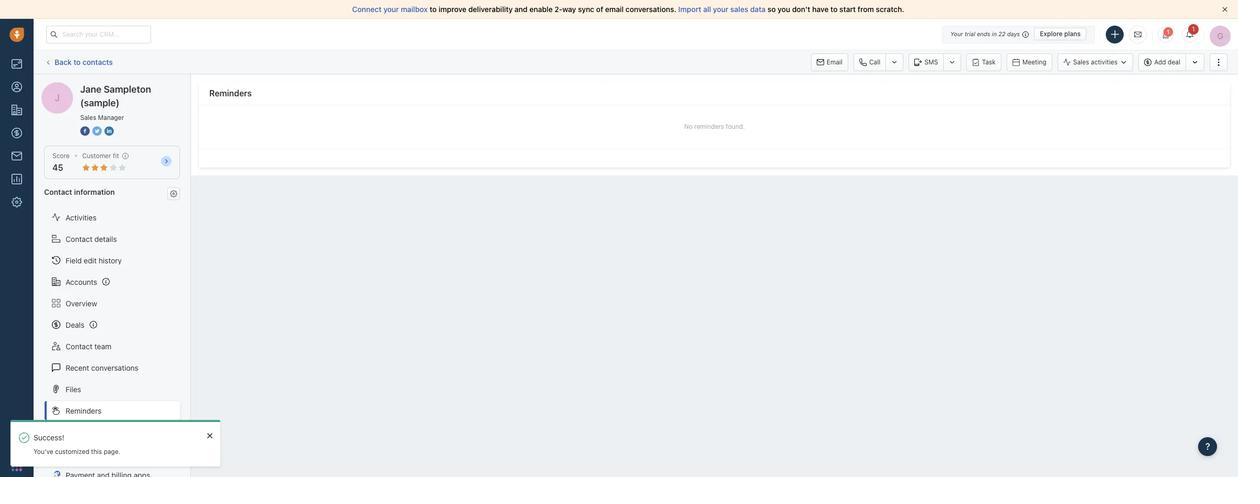 Task type: describe. For each thing, give the bounding box(es) containing it.
add
[[1154, 58, 1166, 66]]

explore
[[1040, 30, 1063, 38]]

contact for contact information
[[44, 188, 72, 197]]

1 horizontal spatial to
[[430, 5, 437, 14]]

you
[[778, 5, 790, 14]]

scratch.
[[876, 5, 904, 14]]

explore plans link
[[1034, 28, 1087, 40]]

add deal button
[[1139, 53, 1186, 71]]

accounts
[[66, 278, 97, 287]]

sync
[[578, 5, 594, 14]]

email button
[[811, 53, 848, 71]]

deals
[[66, 321, 84, 330]]

success!
[[34, 434, 64, 443]]

freddy ai insights
[[66, 428, 126, 437]]

start
[[840, 5, 856, 14]]

close image
[[207, 433, 212, 440]]

0 horizontal spatial 1 link
[[1158, 26, 1174, 42]]

files
[[66, 385, 81, 394]]

import
[[678, 5, 701, 14]]

so
[[768, 5, 776, 14]]

edit
[[84, 256, 97, 265]]

facebook circled image
[[80, 126, 90, 137]]

close image
[[1223, 7, 1228, 12]]

1 vertical spatial reminders
[[66, 407, 102, 416]]

2 your from the left
[[713, 5, 729, 14]]

you've customized this page.
[[34, 449, 120, 456]]

call button
[[854, 53, 886, 71]]

ends
[[977, 30, 990, 37]]

improve
[[439, 5, 466, 14]]

way
[[562, 5, 576, 14]]

you've
[[34, 449, 53, 456]]

j for score
[[55, 92, 60, 103]]

ai
[[91, 428, 98, 437]]

45 button
[[52, 163, 63, 173]]

mng settings image
[[170, 190, 177, 198]]

sampleton for jane sampleton (sample) sales manager
[[104, 84, 151, 95]]

send email image
[[1134, 30, 1142, 39]]

sms button
[[909, 53, 943, 71]]

insights
[[100, 428, 126, 437]]

customer fit
[[82, 152, 119, 160]]

back
[[55, 58, 72, 67]]

conversations
[[91, 364, 138, 373]]

connect your mailbox link
[[352, 5, 430, 14]]

your
[[951, 30, 963, 37]]

(sample) for jane sampleton (sample)
[[119, 82, 149, 91]]

1 horizontal spatial 1 link
[[1182, 24, 1199, 42]]

contacts
[[83, 58, 113, 67]]

overview
[[66, 299, 97, 308]]

from
[[858, 5, 874, 14]]

enable
[[530, 5, 553, 14]]

0 horizontal spatial to
[[74, 58, 81, 67]]

page.
[[104, 449, 120, 456]]

no reminders found.
[[684, 123, 745, 131]]

customer
[[82, 152, 111, 160]]

call
[[869, 58, 881, 66]]

2-
[[555, 5, 562, 14]]

activities
[[1091, 58, 1118, 66]]

freddy
[[66, 428, 89, 437]]

plans
[[1065, 30, 1081, 38]]

fit
[[113, 152, 119, 160]]

sampleton for jane sampleton (sample)
[[81, 82, 117, 91]]

deal
[[1168, 58, 1181, 66]]

recent
[[66, 364, 89, 373]]

quote management apps
[[66, 450, 151, 459]]

customized
[[55, 449, 89, 456]]

linkedin circled image
[[104, 126, 114, 137]]

have
[[812, 5, 829, 14]]

contact for contact team
[[66, 342, 92, 351]]

meeting button
[[1007, 53, 1052, 71]]

sales activities
[[1073, 58, 1118, 66]]

this
[[91, 449, 102, 456]]

back to contacts link
[[44, 54, 113, 70]]

score
[[52, 152, 70, 160]]

0 vertical spatial sales
[[1073, 58, 1089, 66]]



Task type: vqa. For each thing, say whether or not it's contained in the screenshot.
No reminders found.
yes



Task type: locate. For each thing, give the bounding box(es) containing it.
1 horizontal spatial your
[[713, 5, 729, 14]]

no
[[684, 123, 693, 131]]

to right back
[[74, 58, 81, 67]]

1 horizontal spatial jane
[[80, 84, 101, 95]]

details
[[94, 235, 117, 244]]

recent conversations
[[66, 364, 138, 373]]

mailbox
[[401, 5, 428, 14]]

(sample) down jane sampleton (sample)
[[80, 98, 119, 109]]

email
[[605, 5, 624, 14]]

1 link up add deal button
[[1182, 24, 1199, 42]]

1 vertical spatial sales
[[80, 114, 96, 122]]

contact information
[[44, 188, 115, 197]]

all
[[703, 5, 711, 14]]

2 horizontal spatial to
[[831, 5, 838, 14]]

connect
[[352, 5, 382, 14]]

add deal
[[1154, 58, 1181, 66]]

jane down back
[[62, 82, 79, 91]]

found.
[[726, 123, 745, 131]]

conversations.
[[626, 5, 676, 14]]

activities
[[66, 213, 97, 222]]

jane inside jane sampleton (sample) sales manager
[[80, 84, 101, 95]]

quote
[[66, 450, 86, 459]]

don't
[[792, 5, 810, 14]]

jane for jane sampleton (sample) sales manager
[[80, 84, 101, 95]]

back to contacts
[[55, 58, 113, 67]]

jane for jane sampleton (sample)
[[62, 82, 79, 91]]

sales inside jane sampleton (sample) sales manager
[[80, 114, 96, 122]]

(sample)
[[119, 82, 149, 91], [80, 98, 119, 109]]

days
[[1007, 30, 1020, 37]]

task button
[[967, 53, 1002, 71]]

trial
[[965, 30, 975, 37]]

field edit history
[[66, 256, 122, 265]]

j for j
[[48, 83, 51, 90]]

of
[[596, 5, 603, 14]]

explore plans
[[1040, 30, 1081, 38]]

meeting
[[1023, 58, 1047, 66]]

history
[[99, 256, 122, 265]]

sampleton down contacts
[[81, 82, 117, 91]]

sales up the facebook circled image
[[80, 114, 96, 122]]

email
[[827, 58, 843, 66]]

jane sampleton (sample) sales manager
[[80, 84, 151, 122]]

information
[[74, 188, 115, 197]]

1 vertical spatial (sample)
[[80, 98, 119, 109]]

task
[[982, 58, 996, 66]]

your right all
[[713, 5, 729, 14]]

45
[[52, 163, 63, 173]]

22
[[999, 30, 1006, 37]]

0 horizontal spatial sales
[[80, 114, 96, 122]]

call link
[[854, 53, 886, 71]]

1 horizontal spatial reminders
[[209, 89, 252, 98]]

phone image
[[12, 438, 22, 449]]

1 horizontal spatial 1
[[1192, 25, 1195, 33]]

Search your CRM... text field
[[46, 25, 151, 43]]

1 vertical spatial j
[[55, 92, 60, 103]]

0 vertical spatial reminders
[[209, 89, 252, 98]]

freshworks switcher image
[[12, 462, 22, 472]]

0 horizontal spatial reminders
[[66, 407, 102, 416]]

1 vertical spatial contact
[[66, 235, 92, 244]]

your trial ends in 22 days
[[951, 30, 1020, 37]]

0 horizontal spatial your
[[384, 5, 399, 14]]

0 horizontal spatial 1
[[1167, 29, 1170, 35]]

to right mailbox
[[430, 5, 437, 14]]

j
[[48, 83, 51, 90], [55, 92, 60, 103]]

1 horizontal spatial sales
[[1073, 58, 1089, 66]]

import all your sales data link
[[678, 5, 768, 14]]

sales
[[1073, 58, 1089, 66], [80, 114, 96, 122]]

1 link
[[1182, 24, 1199, 42], [1158, 26, 1174, 42]]

contact for contact details
[[66, 235, 92, 244]]

sales left activities
[[1073, 58, 1089, 66]]

0 vertical spatial contact
[[44, 188, 72, 197]]

(sample) for jane sampleton (sample) sales manager
[[80, 98, 119, 109]]

and
[[515, 5, 528, 14]]

field
[[66, 256, 82, 265]]

contact team
[[66, 342, 111, 351]]

to
[[430, 5, 437, 14], [831, 5, 838, 14], [74, 58, 81, 67]]

data
[[750, 5, 766, 14]]

jane down contacts
[[80, 84, 101, 95]]

contact details
[[66, 235, 117, 244]]

sampleton inside jane sampleton (sample) sales manager
[[104, 84, 151, 95]]

deliverability
[[468, 5, 513, 14]]

sales
[[730, 5, 748, 14]]

0 horizontal spatial jane
[[62, 82, 79, 91]]

(sample) inside jane sampleton (sample) sales manager
[[80, 98, 119, 109]]

sales activities button
[[1058, 53, 1139, 71], [1058, 53, 1133, 71]]

phone element
[[6, 433, 27, 454]]

contact down the activities
[[66, 235, 92, 244]]

twitter circled image
[[92, 126, 102, 137]]

manager
[[98, 114, 124, 122]]

team
[[94, 342, 111, 351]]

(sample) up manager
[[119, 82, 149, 91]]

jane
[[62, 82, 79, 91], [80, 84, 101, 95]]

connect your mailbox to improve deliverability and enable 2-way sync of email conversations. import all your sales data so you don't have to start from scratch.
[[352, 5, 904, 14]]

contact down 45 button
[[44, 188, 72, 197]]

contact
[[44, 188, 72, 197], [66, 235, 92, 244], [66, 342, 92, 351]]

sampleton
[[81, 82, 117, 91], [104, 84, 151, 95]]

your left mailbox
[[384, 5, 399, 14]]

sms
[[925, 58, 938, 66]]

jane sampleton (sample)
[[62, 82, 149, 91]]

management
[[88, 450, 133, 459]]

j down back
[[55, 92, 60, 103]]

1
[[1192, 25, 1195, 33], [1167, 29, 1170, 35]]

contact up recent
[[66, 342, 92, 351]]

in
[[992, 30, 997, 37]]

j down the back to contacts link at the top left of page
[[48, 83, 51, 90]]

0 horizontal spatial j
[[48, 83, 51, 90]]

sampleton up manager
[[104, 84, 151, 95]]

score 45
[[52, 152, 70, 173]]

0 vertical spatial j
[[48, 83, 51, 90]]

2 vertical spatial contact
[[66, 342, 92, 351]]

1 your from the left
[[384, 5, 399, 14]]

to left start
[[831, 5, 838, 14]]

1 horizontal spatial j
[[55, 92, 60, 103]]

reminders
[[694, 123, 724, 131]]

your
[[384, 5, 399, 14], [713, 5, 729, 14]]

apps
[[134, 450, 151, 459]]

0 vertical spatial (sample)
[[119, 82, 149, 91]]

1 link right send email icon
[[1158, 26, 1174, 42]]



